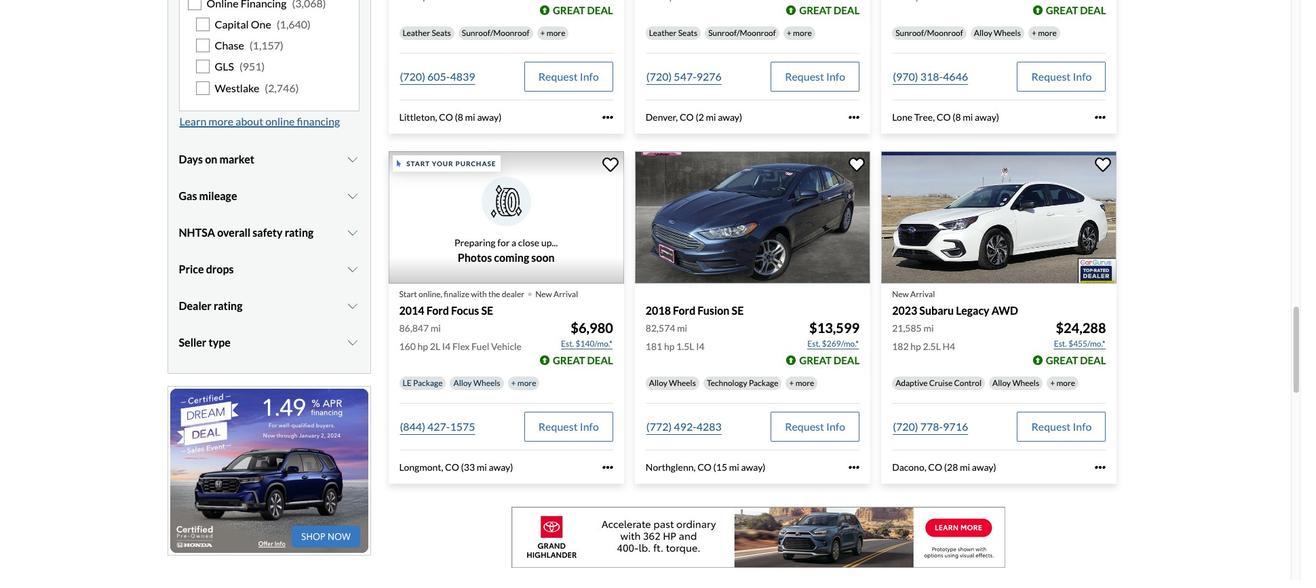 Task type: vqa. For each thing, say whether or not it's contained in the screenshot.
Package
yes



Task type: locate. For each thing, give the bounding box(es) containing it.
hp for $6,980
[[418, 341, 428, 352]]

2 sunroof/moonroof from the left
[[709, 28, 776, 38]]

1 horizontal spatial se
[[732, 304, 744, 317]]

0 horizontal spatial package
[[413, 378, 443, 388]]

nhtsa overall safety rating
[[179, 226, 314, 239]]

1575
[[450, 420, 475, 433]]

181
[[646, 341, 662, 352]]

co right the tree,
[[937, 111, 951, 123]]

4 chevron down image from the top
[[346, 264, 359, 275]]

0 horizontal spatial seats
[[432, 28, 451, 38]]

1 leather seats from the left
[[403, 28, 451, 38]]

0 horizontal spatial ford
[[427, 304, 449, 317]]

mi up 1.5l
[[677, 322, 688, 334]]

leather up '(720) 605-4839'
[[403, 28, 430, 38]]

0 horizontal spatial new
[[536, 289, 552, 299]]

northglenn, co (15 mi away)
[[646, 461, 766, 473]]

info for (720) 605-4839
[[580, 70, 599, 83]]

co left (33 on the bottom left of page
[[445, 461, 459, 473]]

(720) left 605-
[[400, 70, 425, 83]]

2 horizontal spatial est.
[[1054, 339, 1067, 349]]

ellipsis h image left lone
[[849, 112, 860, 123]]

arrival inside new arrival 2023 subaru legacy awd
[[911, 289, 935, 299]]

co for littleton, co (8 mi away)
[[439, 111, 453, 123]]

est. for $24,288
[[1054, 339, 1067, 349]]

learn more about online financing button
[[179, 111, 341, 132]]

ellipsis h image left the "denver,"
[[602, 112, 613, 123]]

ford right 2018
[[673, 304, 696, 317]]

est. left $140/mo.* at the bottom of the page
[[561, 339, 574, 349]]

alloy wheels for le package
[[454, 378, 500, 388]]

days on market button
[[179, 142, 359, 176]]

advertisement region
[[167, 386, 371, 556], [511, 507, 1005, 568]]

1 horizontal spatial new
[[892, 289, 909, 299]]

1 (8 from the left
[[455, 111, 463, 123]]

2023
[[892, 304, 918, 317]]

4283
[[697, 420, 722, 433]]

learn more about online financing
[[179, 115, 340, 127]]

market
[[219, 153, 254, 165]]

i4 for $13,599
[[696, 341, 705, 352]]

0 horizontal spatial (8
[[455, 111, 463, 123]]

21,585
[[892, 322, 922, 334]]

westlake
[[215, 81, 259, 94]]

wheels for sunroof/moonroof
[[994, 28, 1021, 38]]

package for technology package
[[749, 378, 779, 388]]

182
[[892, 341, 909, 352]]

ford down online,
[[427, 304, 449, 317]]

1 horizontal spatial leather seats
[[649, 28, 698, 38]]

1 horizontal spatial ford
[[673, 304, 696, 317]]

1 vertical spatial ellipsis h image
[[1096, 462, 1106, 473]]

request info button for (720) 547-9276
[[771, 62, 860, 92]]

est. inside $24,288 est. $455/mo.*
[[1054, 339, 1067, 349]]

2 est. from the left
[[808, 339, 821, 349]]

0 horizontal spatial leather
[[403, 28, 430, 38]]

ellipsis h image for dacono, co (28 mi away)
[[1096, 462, 1106, 473]]

away) for dacono, co (28 mi away)
[[972, 461, 997, 473]]

(8 down 4839
[[455, 111, 463, 123]]

mouse pointer image
[[397, 160, 401, 167]]

seats up 547-
[[678, 28, 698, 38]]

new arrival 2023 subaru legacy awd
[[892, 289, 1019, 317]]

control
[[954, 378, 982, 388]]

arrival right ·
[[554, 289, 578, 299]]

co
[[439, 111, 453, 123], [680, 111, 694, 123], [937, 111, 951, 123], [445, 461, 459, 473], [698, 461, 712, 473], [929, 461, 943, 473]]

1 ellipsis h image from the top
[[1096, 112, 1106, 123]]

mi right the '(15'
[[729, 461, 740, 473]]

days on market
[[179, 153, 254, 165]]

i4 inside 82,574 mi 181 hp 1.5l i4
[[696, 341, 705, 352]]

away) right '(2'
[[718, 111, 743, 123]]

2 leather seats from the left
[[649, 28, 698, 38]]

0 horizontal spatial arrival
[[554, 289, 578, 299]]

1 new from the left
[[536, 289, 552, 299]]

2 hp from the left
[[664, 341, 675, 352]]

safety
[[253, 226, 283, 239]]

chevron down image inside days on market 'dropdown button'
[[346, 154, 359, 165]]

1 horizontal spatial hp
[[664, 341, 675, 352]]

1 sunroof/moonroof from the left
[[462, 28, 530, 38]]

start right mouse pointer icon
[[407, 159, 430, 167]]

package right le
[[413, 378, 443, 388]]

2 horizontal spatial hp
[[911, 341, 921, 352]]

new up the 2023
[[892, 289, 909, 299]]

ellipsis h image for longmont, co (33 mi away)
[[602, 462, 613, 473]]

new
[[536, 289, 552, 299], [892, 289, 909, 299]]

co for longmont, co (33 mi away)
[[445, 461, 459, 473]]

(1,640)
[[277, 18, 311, 31]]

start
[[407, 159, 430, 167], [399, 289, 417, 299]]

away) right (33 on the bottom left of page
[[489, 461, 513, 473]]

start online, finalize with the dealer · new arrival 2014 ford focus se
[[399, 280, 578, 317]]

2 seats from the left
[[678, 28, 698, 38]]

3 chevron down image from the top
[[346, 227, 359, 238]]

leather up (720) 547-9276
[[649, 28, 677, 38]]

adaptive cruise control
[[896, 378, 982, 388]]

(720) for (720) 547-9276
[[647, 70, 672, 83]]

package right technology
[[749, 378, 779, 388]]

(970)
[[893, 70, 919, 83]]

chevron down image inside "dealer rating" dropdown button
[[346, 301, 359, 311]]

1 horizontal spatial (720)
[[647, 70, 672, 83]]

request info button for (844) 427-1575
[[524, 412, 613, 442]]

great
[[553, 4, 585, 16], [800, 4, 832, 16], [1046, 4, 1079, 16], [553, 354, 585, 366], [800, 354, 832, 366], [1046, 354, 1079, 366]]

0 horizontal spatial advertisement region
[[167, 386, 371, 556]]

fuel
[[472, 341, 489, 352]]

0 vertical spatial ellipsis h image
[[1096, 112, 1106, 123]]

on
[[205, 153, 217, 165]]

0 horizontal spatial se
[[481, 304, 493, 317]]

(720) for (720) 605-4839
[[400, 70, 425, 83]]

0 vertical spatial rating
[[285, 226, 314, 239]]

0 vertical spatial start
[[407, 159, 430, 167]]

rating right safety
[[285, 226, 314, 239]]

hp left 2l in the left of the page
[[418, 341, 428, 352]]

hp inside 82,574 mi 181 hp 1.5l i4
[[664, 341, 675, 352]]

start inside start online, finalize with the dealer · new arrival 2014 ford focus se
[[399, 289, 417, 299]]

more inside learn more about online financing button
[[209, 115, 234, 127]]

1 horizontal spatial advertisement region
[[511, 507, 1005, 568]]

(8 right the tree,
[[953, 111, 961, 123]]

i4 right 1.5l
[[696, 341, 705, 352]]

i4 inside 86,847 mi 160 hp 2l i4 flex fuel vehicle
[[442, 341, 451, 352]]

(8
[[455, 111, 463, 123], [953, 111, 961, 123]]

1 horizontal spatial package
[[749, 378, 779, 388]]

hp right 182
[[911, 341, 921, 352]]

(15
[[714, 461, 728, 473]]

co left the '(15'
[[698, 461, 712, 473]]

chevron down image inside price drops dropdown button
[[346, 264, 359, 275]]

littleton,
[[399, 111, 437, 123]]

se down the the
[[481, 304, 493, 317]]

(844) 427-1575 button
[[399, 412, 476, 442]]

se right fusion
[[732, 304, 744, 317]]

(720) left 547-
[[647, 70, 672, 83]]

5 chevron down image from the top
[[346, 301, 359, 311]]

0 horizontal spatial rating
[[214, 299, 243, 312]]

type
[[209, 336, 231, 349]]

away) up purchase
[[477, 111, 502, 123]]

1 seats from the left
[[432, 28, 451, 38]]

1 arrival from the left
[[554, 289, 578, 299]]

·
[[527, 280, 533, 305]]

318-
[[921, 70, 943, 83]]

rating right dealer
[[214, 299, 243, 312]]

chase
[[215, 39, 244, 52]]

2 ellipsis h image from the top
[[1096, 462, 1106, 473]]

package for le package
[[413, 378, 443, 388]]

alloy for adaptive cruise control
[[993, 378, 1011, 388]]

online
[[265, 115, 295, 127]]

technology package
[[707, 378, 779, 388]]

package
[[413, 378, 443, 388], [749, 378, 779, 388]]

away) right (28
[[972, 461, 997, 473]]

nhtsa
[[179, 226, 215, 239]]

1 horizontal spatial leather
[[649, 28, 677, 38]]

seller type
[[179, 336, 231, 349]]

$140/mo.*
[[576, 339, 613, 349]]

seats up 605-
[[432, 28, 451, 38]]

9276
[[697, 70, 722, 83]]

sunroof/moonroof up 4839
[[462, 28, 530, 38]]

sunroof/moonroof up 9276
[[709, 28, 776, 38]]

crystal white pearl 2023 subaru legacy awd sedan all-wheel drive continuously variable transmission image
[[882, 151, 1117, 284]]

leather seats up (720) 547-9276
[[649, 28, 698, 38]]

chevron down image for days on market
[[346, 154, 359, 165]]

0 horizontal spatial sunroof/moonroof
[[462, 28, 530, 38]]

ford inside start online, finalize with the dealer · new arrival 2014 ford focus se
[[427, 304, 449, 317]]

1 est. from the left
[[561, 339, 574, 349]]

rating
[[285, 226, 314, 239], [214, 299, 243, 312]]

co right littleton,
[[439, 111, 453, 123]]

0 horizontal spatial (720)
[[400, 70, 425, 83]]

mi up 2.5l
[[924, 322, 934, 334]]

arrival up subaru
[[911, 289, 935, 299]]

est. down $24,288
[[1054, 339, 1067, 349]]

westlake (2,746)
[[215, 81, 299, 94]]

1 package from the left
[[413, 378, 443, 388]]

1 chevron down image from the top
[[346, 154, 359, 165]]

0 horizontal spatial leather seats
[[403, 28, 451, 38]]

chevron down image for nhtsa overall safety rating
[[346, 227, 359, 238]]

wheels
[[994, 28, 1021, 38], [473, 378, 500, 388], [669, 378, 696, 388], [1013, 378, 1040, 388]]

1 leather from the left
[[403, 28, 430, 38]]

dacono,
[[892, 461, 927, 473]]

2 chevron down image from the top
[[346, 191, 359, 201]]

new right ·
[[536, 289, 552, 299]]

1 horizontal spatial (8
[[953, 111, 961, 123]]

est. down the $13,599 on the right bottom of the page
[[808, 339, 821, 349]]

3 hp from the left
[[911, 341, 921, 352]]

2 package from the left
[[749, 378, 779, 388]]

chevron down image inside nhtsa overall safety rating dropdown button
[[346, 227, 359, 238]]

chevron down image inside gas mileage dropdown button
[[346, 191, 359, 201]]

chevron down image inside seller type dropdown button
[[346, 337, 359, 348]]

2 horizontal spatial (720)
[[893, 420, 919, 433]]

se
[[481, 304, 493, 317], [732, 304, 744, 317]]

0 horizontal spatial hp
[[418, 341, 428, 352]]

hp right 181
[[664, 341, 675, 352]]

ellipsis h image left dacono, at the bottom of the page
[[849, 462, 860, 473]]

request info for 4283
[[785, 420, 846, 433]]

vehicle
[[491, 341, 522, 352]]

1 vertical spatial rating
[[214, 299, 243, 312]]

co left (28
[[929, 461, 943, 473]]

chevron down image for price drops
[[346, 264, 359, 275]]

co left '(2'
[[680, 111, 694, 123]]

sunroof/moonroof up '(970) 318-4646'
[[896, 28, 964, 38]]

est. inside $13,599 est. $269/mo.*
[[808, 339, 821, 349]]

about
[[236, 115, 263, 127]]

2 new from the left
[[892, 289, 909, 299]]

1 horizontal spatial i4
[[696, 341, 705, 352]]

start your purchase
[[407, 159, 496, 167]]

0 horizontal spatial i4
[[442, 341, 451, 352]]

6 chevron down image from the top
[[346, 337, 359, 348]]

2 horizontal spatial sunroof/moonroof
[[896, 28, 964, 38]]

chevron down image
[[346, 154, 359, 165], [346, 191, 359, 201], [346, 227, 359, 238], [346, 264, 359, 275], [346, 301, 359, 311], [346, 337, 359, 348]]

1 horizontal spatial arrival
[[911, 289, 935, 299]]

co for northglenn, co (15 mi away)
[[698, 461, 712, 473]]

est.
[[561, 339, 574, 349], [808, 339, 821, 349], [1054, 339, 1067, 349]]

mi down the "4646"
[[963, 111, 973, 123]]

request info button for (970) 318-4646
[[1018, 62, 1106, 92]]

i4 right 2l in the left of the page
[[442, 341, 451, 352]]

1 horizontal spatial est.
[[808, 339, 821, 349]]

le
[[403, 378, 412, 388]]

northglenn,
[[646, 461, 696, 473]]

request for 4283
[[785, 420, 824, 433]]

seats
[[432, 28, 451, 38], [678, 28, 698, 38]]

ellipsis h image left northglenn,
[[602, 462, 613, 473]]

ellipsis h image for littleton, co (8 mi away)
[[602, 112, 613, 123]]

start up 2014
[[399, 289, 417, 299]]

seller
[[179, 336, 207, 349]]

hp inside 86,847 mi 160 hp 2l i4 flex fuel vehicle
[[418, 341, 428, 352]]

1 ford from the left
[[427, 304, 449, 317]]

sunroof/moonroof for 9276
[[709, 28, 776, 38]]

dealer
[[179, 299, 212, 312]]

arrival inside start online, finalize with the dealer · new arrival 2014 ford focus se
[[554, 289, 578, 299]]

1 horizontal spatial sunroof/moonroof
[[709, 28, 776, 38]]

0 horizontal spatial est.
[[561, 339, 574, 349]]

away) right the tree,
[[975, 111, 1000, 123]]

ellipsis h image
[[1096, 112, 1106, 123], [1096, 462, 1106, 473]]

one
[[251, 18, 271, 31]]

leather seats up '(720) 605-4839'
[[403, 28, 451, 38]]

mi inside 86,847 mi 160 hp 2l i4 flex fuel vehicle
[[431, 322, 441, 334]]

mi
[[465, 111, 475, 123], [706, 111, 716, 123], [963, 111, 973, 123], [431, 322, 441, 334], [677, 322, 688, 334], [924, 322, 934, 334], [477, 461, 487, 473], [729, 461, 740, 473], [960, 461, 970, 473]]

(772)
[[647, 420, 672, 433]]

leather seats for 547-
[[649, 28, 698, 38]]

3 est. from the left
[[1054, 339, 1067, 349]]

away) right the '(15'
[[741, 461, 766, 473]]

1 horizontal spatial rating
[[285, 226, 314, 239]]

vehicle photo unavailable image
[[389, 151, 624, 284]]

1 horizontal spatial seats
[[678, 28, 698, 38]]

2 i4 from the left
[[696, 341, 705, 352]]

request info for 9716
[[1032, 420, 1092, 433]]

chevron down image for dealer rating
[[346, 301, 359, 311]]

+ more
[[541, 28, 566, 38], [787, 28, 812, 38], [1032, 28, 1057, 38], [511, 378, 536, 388], [790, 378, 815, 388], [1051, 378, 1076, 388]]

alloy wheels
[[974, 28, 1021, 38], [454, 378, 500, 388], [649, 378, 696, 388], [993, 378, 1040, 388]]

(844) 427-1575
[[400, 420, 475, 433]]

hp inside 21,585 mi 182 hp 2.5l h4
[[911, 341, 921, 352]]

(1,157)
[[250, 39, 284, 52]]

seller type button
[[179, 326, 359, 360]]

ellipsis h image for denver, co (2 mi away)
[[849, 112, 860, 123]]

(720) left 778-
[[893, 420, 919, 433]]

est. inside $6,980 est. $140/mo.*
[[561, 339, 574, 349]]

2 leather from the left
[[649, 28, 677, 38]]

1 vertical spatial start
[[399, 289, 417, 299]]

longmont,
[[399, 461, 443, 473]]

1 i4 from the left
[[442, 341, 451, 352]]

21,585 mi 182 hp 2.5l h4
[[892, 322, 956, 352]]

mi up 2l in the left of the page
[[431, 322, 441, 334]]

chevron down image for seller type
[[346, 337, 359, 348]]

dealer
[[502, 289, 525, 299]]

request info button
[[524, 62, 613, 92], [771, 62, 860, 92], [1018, 62, 1106, 92], [524, 412, 613, 442], [771, 412, 860, 442], [1018, 412, 1106, 442]]

1 se from the left
[[481, 304, 493, 317]]

(720) 547-9276
[[647, 70, 722, 83]]

your
[[432, 159, 454, 167]]

1 hp from the left
[[418, 341, 428, 352]]

2 arrival from the left
[[911, 289, 935, 299]]

info for (844) 427-1575
[[580, 420, 599, 433]]

ellipsis h image
[[602, 112, 613, 123], [849, 112, 860, 123], [602, 462, 613, 473], [849, 462, 860, 473]]



Task type: describe. For each thing, give the bounding box(es) containing it.
blue metallic 2018 ford fusion se sedan front-wheel drive 6-speed automatic image
[[635, 151, 871, 284]]

away) for littleton, co (8 mi away)
[[477, 111, 502, 123]]

price
[[179, 263, 204, 275]]

chevron down image for gas mileage
[[346, 191, 359, 201]]

dealer rating button
[[179, 289, 359, 323]]

request info for 4839
[[539, 70, 599, 83]]

mi right (28
[[960, 461, 970, 473]]

focus
[[451, 304, 479, 317]]

with
[[471, 289, 487, 299]]

mi right '(2'
[[706, 111, 716, 123]]

(970) 318-4646 button
[[892, 62, 969, 92]]

info for (720) 547-9276
[[827, 70, 846, 83]]

86,847 mi 160 hp 2l i4 flex fuel vehicle
[[399, 322, 522, 352]]

est. for $13,599
[[808, 339, 821, 349]]

(772) 492-4283 button
[[646, 412, 723, 442]]

start for start online, finalize with the dealer · new arrival 2014 ford focus se
[[399, 289, 417, 299]]

the
[[489, 289, 500, 299]]

lone
[[892, 111, 913, 123]]

request info button for (720) 605-4839
[[524, 62, 613, 92]]

overall
[[217, 226, 251, 239]]

mi inside 21,585 mi 182 hp 2.5l h4
[[924, 322, 934, 334]]

new inside start online, finalize with the dealer · new arrival 2014 ford focus se
[[536, 289, 552, 299]]

mileage
[[199, 189, 237, 202]]

request info for 1575
[[539, 420, 599, 433]]

info for (772) 492-4283
[[827, 420, 846, 433]]

learn
[[179, 115, 206, 127]]

wheels for adaptive cruise control
[[1013, 378, 1040, 388]]

away) for northglenn, co (15 mi away)
[[741, 461, 766, 473]]

gas
[[179, 189, 197, 202]]

request for 9276
[[785, 70, 824, 83]]

547-
[[674, 70, 697, 83]]

alloy for le package
[[454, 378, 472, 388]]

$269/mo.*
[[822, 339, 859, 349]]

request for 9716
[[1032, 420, 1071, 433]]

gas mileage button
[[179, 179, 359, 213]]

(720) for (720) 778-9716
[[893, 420, 919, 433]]

denver,
[[646, 111, 678, 123]]

price drops button
[[179, 252, 359, 286]]

denver, co (2 mi away)
[[646, 111, 743, 123]]

new inside new arrival 2023 subaru legacy awd
[[892, 289, 909, 299]]

est. $140/mo.* button
[[561, 337, 613, 351]]

2l
[[430, 341, 440, 352]]

2 se from the left
[[732, 304, 744, 317]]

1.5l
[[677, 341, 695, 352]]

seats for 4839
[[432, 28, 451, 38]]

est. for $6,980
[[561, 339, 574, 349]]

dacono, co (28 mi away)
[[892, 461, 997, 473]]

(720) 778-9716
[[893, 420, 969, 433]]

away) for longmont, co (33 mi away)
[[489, 461, 513, 473]]

info for (720) 778-9716
[[1073, 420, 1092, 433]]

technology
[[707, 378, 748, 388]]

request info button for (720) 778-9716
[[1018, 412, 1106, 442]]

legacy
[[956, 304, 990, 317]]

leather for 605-
[[403, 28, 430, 38]]

request info for 9276
[[785, 70, 846, 83]]

160
[[399, 341, 416, 352]]

778-
[[921, 420, 943, 433]]

(720) 547-9276 button
[[646, 62, 723, 92]]

le package
[[403, 378, 443, 388]]

gls
[[215, 60, 234, 73]]

$6,980 est. $140/mo.*
[[561, 320, 613, 349]]

(720) 778-9716 button
[[892, 412, 969, 442]]

request for 4839
[[539, 70, 578, 83]]

leather for 547-
[[649, 28, 677, 38]]

flex
[[453, 341, 470, 352]]

(2,746)
[[265, 81, 299, 94]]

request info button for (772) 492-4283
[[771, 412, 860, 442]]

drops
[[206, 263, 234, 275]]

co for denver, co (2 mi away)
[[680, 111, 694, 123]]

fusion
[[698, 304, 730, 317]]

wheels for le package
[[473, 378, 500, 388]]

price drops
[[179, 263, 234, 275]]

request info for 4646
[[1032, 70, 1092, 83]]

adaptive
[[896, 378, 928, 388]]

2 ford from the left
[[673, 304, 696, 317]]

request for 1575
[[539, 420, 578, 433]]

awd
[[992, 304, 1019, 317]]

hp for $13,599
[[664, 341, 675, 352]]

ellipsis h image for northglenn, co (15 mi away)
[[849, 462, 860, 473]]

capital
[[215, 18, 249, 31]]

gas mileage
[[179, 189, 237, 202]]

start for start your purchase
[[407, 159, 430, 167]]

$6,980
[[571, 320, 613, 336]]

cruise
[[930, 378, 953, 388]]

alloy for sunroof/moonroof
[[974, 28, 993, 38]]

tree,
[[915, 111, 935, 123]]

(844)
[[400, 420, 425, 433]]

co for dacono, co (28 mi away)
[[929, 461, 943, 473]]

$13,599
[[810, 320, 860, 336]]

info for (970) 318-4646
[[1073, 70, 1092, 83]]

mi right (33 on the bottom left of page
[[477, 461, 487, 473]]

seats for 9276
[[678, 28, 698, 38]]

away) for denver, co (2 mi away)
[[718, 111, 743, 123]]

$24,288 est. $455/mo.*
[[1054, 320, 1106, 349]]

605-
[[428, 70, 450, 83]]

(720) 605-4839 button
[[399, 62, 476, 92]]

mi down 4839
[[465, 111, 475, 123]]

sunroof/moonroof for 4839
[[462, 28, 530, 38]]

est. $455/mo.* button
[[1054, 337, 1106, 351]]

$24,288
[[1056, 320, 1106, 336]]

427-
[[428, 420, 450, 433]]

(970) 318-4646
[[893, 70, 969, 83]]

est. $269/mo.* button
[[807, 337, 860, 351]]

mi inside 82,574 mi 181 hp 1.5l i4
[[677, 322, 688, 334]]

hp for $24,288
[[911, 341, 921, 352]]

3 sunroof/moonroof from the left
[[896, 28, 964, 38]]

subaru
[[920, 304, 954, 317]]

lone tree, co (8 mi away)
[[892, 111, 1000, 123]]

purchase
[[456, 159, 496, 167]]

2.5l
[[923, 341, 941, 352]]

$455/mo.*
[[1069, 339, 1106, 349]]

i4 for $6,980
[[442, 341, 451, 352]]

(2
[[696, 111, 704, 123]]

se inside start online, finalize with the dealer · new arrival 2014 ford focus se
[[481, 304, 493, 317]]

4839
[[450, 70, 475, 83]]

2014
[[399, 304, 425, 317]]

(33
[[461, 461, 475, 473]]

online,
[[419, 289, 442, 299]]

longmont, co (33 mi away)
[[399, 461, 513, 473]]

financing
[[297, 115, 340, 127]]

alloy wheels for adaptive cruise control
[[993, 378, 1040, 388]]

2 (8 from the left
[[953, 111, 961, 123]]

2018
[[646, 304, 671, 317]]

alloy wheels for sunroof/moonroof
[[974, 28, 1021, 38]]

request for 4646
[[1032, 70, 1071, 83]]

86,847
[[399, 322, 429, 334]]

ellipsis h image for lone tree, co (8 mi away)
[[1096, 112, 1106, 123]]

leather seats for 605-
[[403, 28, 451, 38]]



